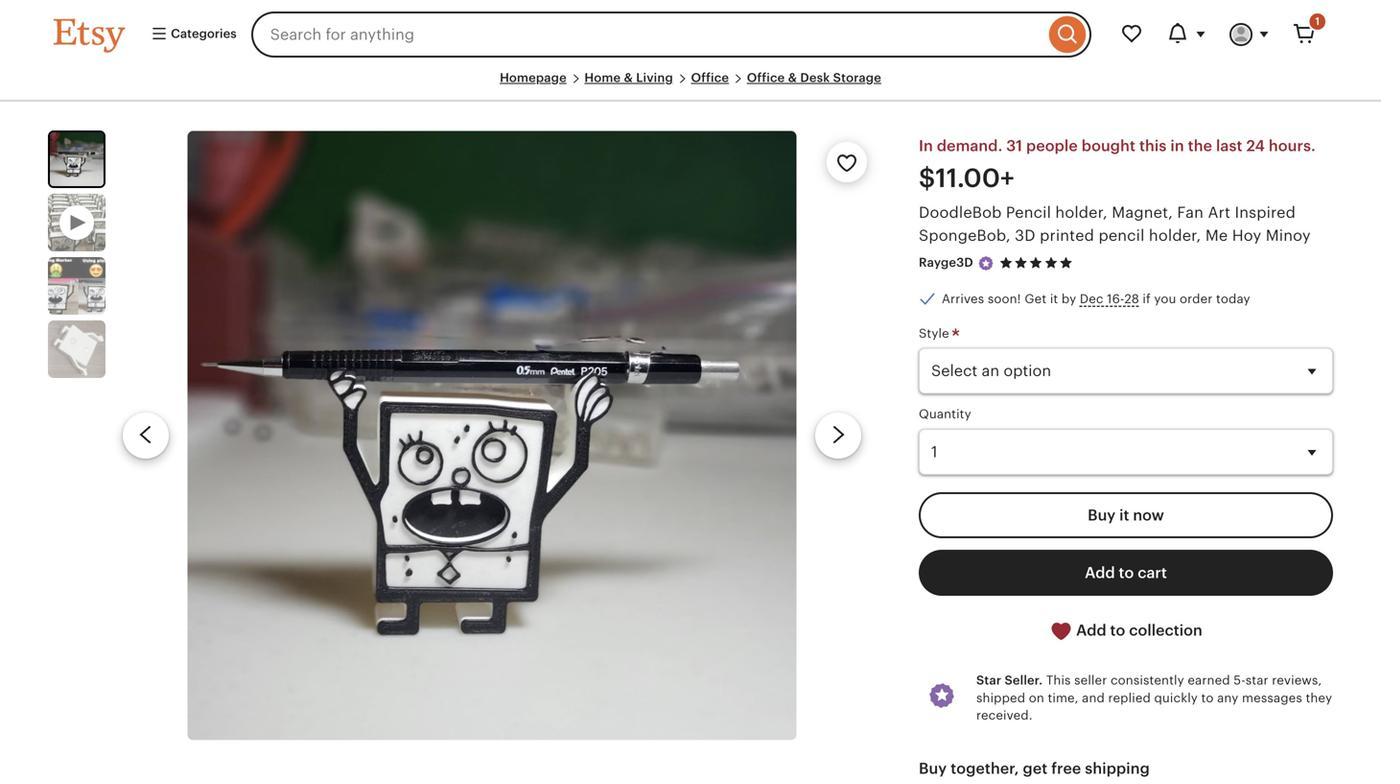 Task type: vqa. For each thing, say whether or not it's contained in the screenshot.
Categories banner
yes



Task type: describe. For each thing, give the bounding box(es) containing it.
0 horizontal spatial holder,
[[1056, 204, 1108, 221]]

people
[[1027, 137, 1078, 155]]

buy it now
[[1088, 506, 1165, 524]]

buy for buy together, get free shipping
[[919, 760, 947, 777]]

this
[[1047, 673, 1071, 688]]

home & living link
[[585, 71, 673, 85]]

arrives soon! get it by dec 16-28 if you order today
[[942, 292, 1251, 306]]

it inside button
[[1120, 506, 1130, 524]]

16-
[[1107, 292, 1125, 306]]

in
[[1171, 137, 1185, 155]]

buy together, get free shipping
[[919, 760, 1150, 777]]

printed
[[1040, 227, 1095, 244]]

shipped
[[977, 691, 1026, 705]]

bought
[[1082, 137, 1136, 155]]

doodlebob pencil holder magnet fan art inspired spongebob image 2 image
[[48, 257, 106, 315]]

to inside this seller consistently earned 5-star reviews, shipped on time, and replied quickly to any messages they received.
[[1202, 691, 1214, 705]]

magnet,
[[1112, 204, 1173, 221]]

office & desk storage
[[747, 71, 882, 85]]

get
[[1023, 760, 1048, 777]]

together,
[[951, 760, 1019, 777]]

star seller.
[[977, 673, 1043, 688]]

storage
[[833, 71, 882, 85]]

art
[[1208, 204, 1231, 221]]

cart
[[1138, 564, 1168, 581]]

5-
[[1234, 673, 1246, 688]]

menu bar containing homepage
[[54, 69, 1328, 102]]

star
[[977, 673, 1002, 688]]

add to cart
[[1085, 564, 1168, 581]]

buy for buy it now
[[1088, 506, 1116, 524]]

office link
[[691, 71, 729, 85]]

1 horizontal spatial doodlebob pencil holder magnet fan art inspired spongebob image 1 image
[[187, 131, 797, 740]]

me
[[1206, 227, 1228, 244]]

dec
[[1080, 292, 1104, 306]]

you
[[1155, 292, 1177, 306]]

consistently
[[1111, 673, 1185, 688]]

add to collection
[[1073, 622, 1203, 639]]

add for add to cart
[[1085, 564, 1115, 581]]

reviews,
[[1273, 673, 1322, 688]]

Search for anything text field
[[251, 12, 1045, 58]]

in
[[919, 137, 933, 155]]

add to cart button
[[919, 550, 1334, 596]]

24
[[1247, 137, 1265, 155]]

quantity
[[919, 407, 972, 421]]

hoy
[[1233, 227, 1262, 244]]

seller
[[1075, 673, 1108, 688]]

in demand. 31 people bought this in the last 24 hours. $11.00+
[[919, 137, 1316, 193]]

& for office
[[788, 71, 797, 85]]

spongebob,
[[919, 227, 1011, 244]]

categories button
[[136, 17, 245, 52]]

home & living
[[585, 71, 673, 85]]

messages
[[1242, 691, 1303, 705]]

on
[[1029, 691, 1045, 705]]

living
[[636, 71, 673, 85]]

replied
[[1109, 691, 1151, 705]]

buy it now button
[[919, 492, 1334, 538]]

by
[[1062, 292, 1077, 306]]

the
[[1188, 137, 1213, 155]]

any
[[1218, 691, 1239, 705]]

none search field inside categories banner
[[251, 12, 1092, 58]]

add to collection button
[[919, 607, 1334, 655]]

if
[[1143, 292, 1151, 306]]



Task type: locate. For each thing, give the bounding box(es) containing it.
and
[[1082, 691, 1105, 705]]

31
[[1007, 137, 1023, 155]]

$11.00+
[[919, 163, 1015, 193]]

1 link
[[1282, 12, 1328, 58]]

0 horizontal spatial doodlebob pencil holder magnet fan art inspired spongebob image 1 image
[[50, 133, 104, 186]]

arrives
[[942, 292, 985, 306]]

homepage link
[[500, 71, 567, 85]]

order
[[1180, 292, 1213, 306]]

to left collection
[[1111, 622, 1126, 639]]

to down earned
[[1202, 691, 1214, 705]]

demand.
[[937, 137, 1003, 155]]

to
[[1119, 564, 1134, 581], [1111, 622, 1126, 639], [1202, 691, 1214, 705]]

collection
[[1129, 622, 1203, 639]]

add inside button
[[1077, 622, 1107, 639]]

hours.
[[1269, 137, 1316, 155]]

2 vertical spatial to
[[1202, 691, 1214, 705]]

doodlebob pencil holder magnet fan art inspired spongebob image 1 image
[[187, 131, 797, 740], [50, 133, 104, 186]]

seller.
[[1005, 673, 1043, 688]]

to inside button
[[1119, 564, 1134, 581]]

menu bar
[[54, 69, 1328, 102]]

buy left the together, at the right of page
[[919, 760, 947, 777]]

earned
[[1188, 673, 1231, 688]]

add inside button
[[1085, 564, 1115, 581]]

0 horizontal spatial &
[[624, 71, 633, 85]]

0 vertical spatial buy
[[1088, 506, 1116, 524]]

to for cart
[[1119, 564, 1134, 581]]

style
[[919, 326, 953, 341]]

0 vertical spatial add
[[1085, 564, 1115, 581]]

it
[[1050, 292, 1059, 306], [1120, 506, 1130, 524]]

to left cart
[[1119, 564, 1134, 581]]

soon! get
[[988, 292, 1047, 306]]

office down categories banner
[[691, 71, 729, 85]]

office for the office link
[[691, 71, 729, 85]]

buy left 'now'
[[1088, 506, 1116, 524]]

1 office from the left
[[691, 71, 729, 85]]

star
[[1246, 673, 1269, 688]]

holder, down fan
[[1149, 227, 1202, 244]]

0 horizontal spatial buy
[[919, 760, 947, 777]]

0 vertical spatial to
[[1119, 564, 1134, 581]]

rayge3d
[[919, 255, 974, 270]]

holder,
[[1056, 204, 1108, 221], [1149, 227, 1202, 244]]

doodlebob pencil holder, magnet, fan art inspired spongebob, 3d printed pencil holder, me hoy minoy
[[919, 204, 1311, 244]]

time,
[[1048, 691, 1079, 705]]

categories
[[168, 26, 237, 41]]

rayge3d link
[[919, 255, 974, 270]]

office
[[691, 71, 729, 85], [747, 71, 785, 85]]

None search field
[[251, 12, 1092, 58]]

to inside button
[[1111, 622, 1126, 639]]

desk
[[801, 71, 830, 85]]

add for add to collection
[[1077, 622, 1107, 639]]

1 horizontal spatial holder,
[[1149, 227, 1202, 244]]

it left 'now'
[[1120, 506, 1130, 524]]

minoy
[[1266, 227, 1311, 244]]

holder, up printed
[[1056, 204, 1108, 221]]

today
[[1217, 292, 1251, 306]]

0 horizontal spatial office
[[691, 71, 729, 85]]

& left desk
[[788, 71, 797, 85]]

add left cart
[[1085, 564, 1115, 581]]

buy inside button
[[1088, 506, 1116, 524]]

doodlebob pencil holder magnet fan art inspired spongebob image 3 image
[[48, 321, 106, 378]]

quickly
[[1155, 691, 1198, 705]]

28
[[1125, 292, 1140, 306]]

received.
[[977, 708, 1033, 723]]

1
[[1316, 15, 1320, 27]]

& for home
[[624, 71, 633, 85]]

it left by
[[1050, 292, 1059, 306]]

office left desk
[[747, 71, 785, 85]]

they
[[1306, 691, 1333, 705]]

pencil
[[1006, 204, 1052, 221]]

1 horizontal spatial buy
[[1088, 506, 1116, 524]]

home
[[585, 71, 621, 85]]

free
[[1052, 760, 1082, 777]]

1 horizontal spatial it
[[1120, 506, 1130, 524]]

fan
[[1178, 204, 1204, 221]]

1 vertical spatial holder,
[[1149, 227, 1202, 244]]

shipping
[[1085, 760, 1150, 777]]

2 office from the left
[[747, 71, 785, 85]]

0 vertical spatial holder,
[[1056, 204, 1108, 221]]

this seller consistently earned 5-star reviews, shipped on time, and replied quickly to any messages they received.
[[977, 673, 1333, 723]]

1 vertical spatial to
[[1111, 622, 1126, 639]]

0 vertical spatial it
[[1050, 292, 1059, 306]]

3d
[[1015, 227, 1036, 244]]

categories banner
[[19, 0, 1362, 69]]

1 vertical spatial add
[[1077, 622, 1107, 639]]

add up seller
[[1077, 622, 1107, 639]]

doodlebob
[[919, 204, 1002, 221]]

&
[[624, 71, 633, 85], [788, 71, 797, 85]]

homepage
[[500, 71, 567, 85]]

office & desk storage link
[[747, 71, 882, 85]]

pencil
[[1099, 227, 1145, 244]]

2 & from the left
[[788, 71, 797, 85]]

& right the home
[[624, 71, 633, 85]]

to for collection
[[1111, 622, 1126, 639]]

now
[[1133, 506, 1165, 524]]

star_seller image
[[977, 255, 995, 272]]

inspired
[[1235, 204, 1296, 221]]

this
[[1140, 137, 1167, 155]]

add
[[1085, 564, 1115, 581], [1077, 622, 1107, 639]]

last
[[1217, 137, 1243, 155]]

office for office & desk storage
[[747, 71, 785, 85]]

1 & from the left
[[624, 71, 633, 85]]

buy
[[1088, 506, 1116, 524], [919, 760, 947, 777]]

1 vertical spatial it
[[1120, 506, 1130, 524]]

0 horizontal spatial it
[[1050, 292, 1059, 306]]

1 horizontal spatial &
[[788, 71, 797, 85]]

1 horizontal spatial office
[[747, 71, 785, 85]]

1 vertical spatial buy
[[919, 760, 947, 777]]



